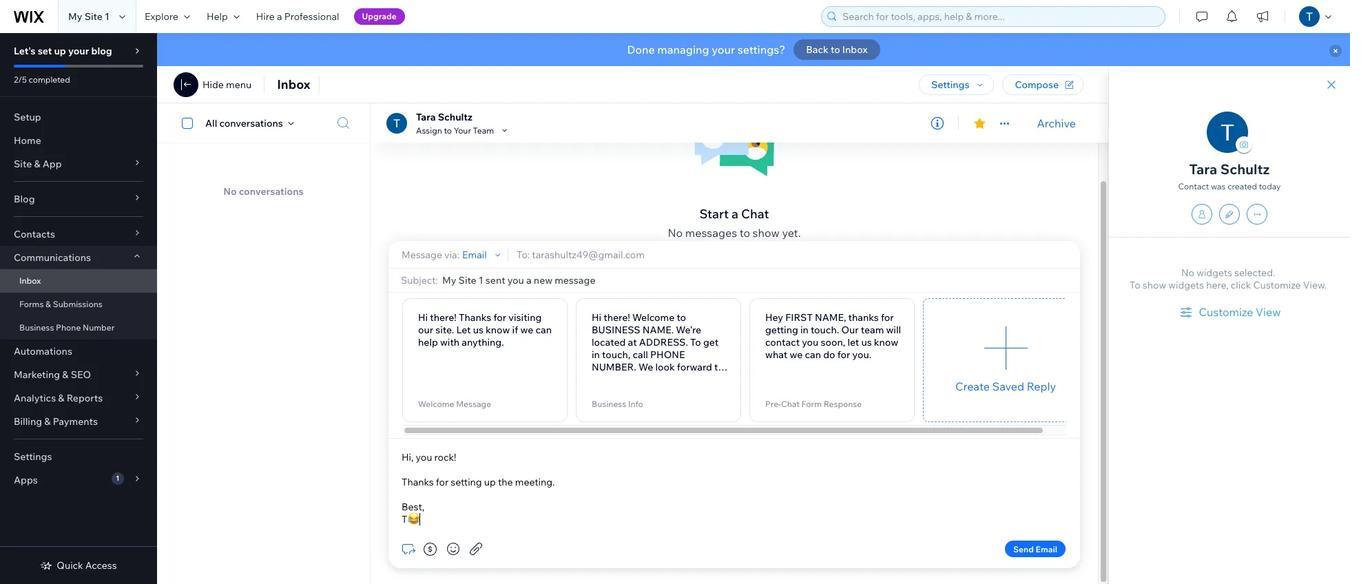 Task type: describe. For each thing, give the bounding box(es) containing it.
inbox inside button
[[842, 43, 868, 56]]

no widgets selected. to show widgets here, click customize view.
[[1130, 267, 1327, 291]]

assign to your team button
[[416, 124, 510, 136]]

automations link
[[0, 340, 157, 363]]

billing
[[14, 415, 42, 428]]

know inside hey first name, thanks for getting in touch. our team will contact you soon, let us know what we can do for you.
[[874, 336, 898, 349]]

home
[[14, 134, 41, 147]]

home link
[[0, 129, 157, 152]]

conversations for no conversations
[[239, 185, 304, 198]]

done managing your settings?
[[627, 43, 785, 56]]

hide menu
[[203, 79, 252, 91]]

no inside start a chat no messages to show yet.
[[668, 226, 683, 240]]

help button
[[198, 0, 248, 33]]

access
[[85, 559, 117, 572]]

blog
[[91, 45, 112, 57]]

business phone number link
[[0, 316, 157, 340]]

to inside hi there! welcome to business name. we're located at address. to get in touch, call phone number. we look forward t …
[[677, 311, 686, 324]]

a for chat
[[732, 206, 738, 222]]

thanks
[[459, 311, 491, 324]]

analytics
[[14, 392, 56, 404]]

completed
[[29, 74, 70, 85]]

to inside start a chat no messages to show yet.
[[739, 226, 750, 240]]

in inside hi there! welcome to business name. we're located at address. to get in touch, call phone number. we look forward t …
[[592, 349, 600, 361]]

1 inside sidebar element
[[116, 474, 119, 483]]

& for billing
[[44, 415, 51, 428]]

get
[[703, 336, 718, 349]]

show inside start a chat no messages to show yet.
[[753, 226, 780, 240]]

hire a professional link
[[248, 0, 348, 33]]

app
[[43, 158, 62, 170]]

getting
[[765, 324, 798, 336]]

upgrade
[[362, 11, 397, 21]]

menu
[[226, 79, 252, 91]]

info
[[628, 399, 643, 409]]

quick access
[[57, 559, 117, 572]]

schultz for tara schultz
[[438, 111, 472, 123]]

business for business info
[[592, 399, 626, 409]]

today
[[1259, 181, 1281, 191]]

response
[[824, 399, 862, 409]]

site & app button
[[0, 152, 157, 176]]

messages
[[685, 226, 737, 240]]

chat inside start a chat no messages to show yet.
[[741, 206, 769, 222]]

site.
[[435, 324, 454, 336]]

1 horizontal spatial for
[[837, 349, 850, 361]]

phone
[[56, 322, 81, 333]]

…
[[718, 361, 728, 373]]

done managing your settings? alert
[[157, 33, 1350, 66]]

send email
[[1013, 544, 1057, 554]]

customize view
[[1199, 305, 1281, 319]]

welcome inside hi there! welcome to business name. we're located at address. to get in touch, call phone number. we look forward t …
[[632, 311, 674, 324]]

submissions
[[53, 299, 103, 309]]

contact
[[1178, 181, 1209, 191]]

will
[[886, 324, 901, 336]]

let
[[456, 324, 471, 336]]

tara schultz image
[[386, 113, 407, 133]]

we inside hi there! thanks for visiting our site. let us know if we can help with anything.
[[520, 324, 533, 336]]

name.
[[642, 324, 674, 336]]

at
[[628, 336, 637, 349]]

hire a professional
[[256, 10, 339, 23]]

a for professional
[[277, 10, 282, 23]]

forms & submissions
[[19, 299, 103, 309]]

customize inside button
[[1199, 305, 1253, 319]]

setup
[[14, 111, 41, 123]]

if
[[512, 324, 518, 336]]

message via:
[[402, 248, 459, 261]]

let's
[[14, 45, 36, 57]]

view
[[1256, 305, 1281, 319]]

hi there! welcome to business name. we're located at address. to get in touch, call phone number. we look forward t …
[[592, 311, 728, 373]]

0 vertical spatial 1
[[105, 10, 109, 23]]

send
[[1013, 544, 1034, 554]]

contact
[[765, 336, 800, 349]]

we
[[639, 361, 653, 373]]

saved
[[992, 379, 1024, 393]]

marketing & seo
[[14, 368, 91, 381]]

set
[[38, 45, 52, 57]]

sidebar element
[[0, 33, 157, 584]]

let
[[847, 336, 859, 349]]

contacts
[[14, 228, 55, 240]]

Type your message. Hit enter to submit. text field
[[399, 450, 1069, 527]]

us inside hey first name, thanks for getting in touch. our team will contact you soon, let us know what we can do for you.
[[861, 336, 872, 349]]

tara schultz image
[[1207, 112, 1248, 153]]

& for marketing
[[62, 368, 69, 381]]

we inside hey first name, thanks for getting in touch. our team will contact you soon, let us know what we can do for you.
[[790, 349, 803, 361]]

automations
[[14, 345, 72, 357]]

explore
[[145, 10, 178, 23]]

customize inside no widgets selected. to show widgets here, click customize view.
[[1253, 279, 1301, 291]]

start
[[699, 206, 729, 222]]

tara schultz
[[416, 111, 472, 123]]

your inside done managing your settings? alert
[[712, 43, 735, 56]]

create saved reply
[[955, 379, 1056, 393]]

hey first name, thanks for getting in touch. our team will contact you soon, let us know what we can do for you.
[[765, 311, 901, 361]]

communications
[[14, 251, 91, 264]]

blog button
[[0, 187, 157, 211]]

number.
[[592, 361, 636, 373]]

upgrade button
[[354, 8, 405, 25]]

billing & payments
[[14, 415, 98, 428]]

look
[[655, 361, 675, 373]]

create saved reply button
[[923, 298, 1088, 422]]

your inside sidebar element
[[68, 45, 89, 57]]

touch.
[[811, 324, 839, 336]]

communications button
[[0, 246, 157, 269]]

tara schultz contact was created today
[[1178, 160, 1281, 191]]

to inside no widgets selected. to show widgets here, click customize view.
[[1130, 279, 1140, 291]]



Task type: vqa. For each thing, say whether or not it's contained in the screenshot.
Hide menu
yes



Task type: locate. For each thing, give the bounding box(es) containing it.
to: tarashultz49@gmail.com
[[517, 248, 645, 261]]

hide menu button
[[174, 72, 252, 97], [203, 79, 252, 91]]

0 vertical spatial show
[[753, 226, 780, 240]]

1 vertical spatial schultz
[[1220, 160, 1270, 178]]

business down forms
[[19, 322, 54, 333]]

for right thanks on the bottom left of the page
[[493, 311, 506, 324]]

email button
[[462, 248, 503, 261]]

business left info at left
[[592, 399, 626, 409]]

1 there! from the left
[[430, 311, 457, 324]]

0 vertical spatial welcome
[[632, 311, 674, 324]]

0 horizontal spatial email
[[462, 248, 487, 261]]

can inside hi there! thanks for visiting our site. let us know if we can help with anything.
[[536, 324, 552, 336]]

show left yet.
[[753, 226, 780, 240]]

there! for thanks
[[430, 311, 457, 324]]

1 horizontal spatial know
[[874, 336, 898, 349]]

0 horizontal spatial schultz
[[438, 111, 472, 123]]

1 vertical spatial to
[[690, 336, 701, 349]]

visiting
[[509, 311, 542, 324]]

chat
[[741, 206, 769, 222], [781, 399, 800, 409]]

know down will at the right bottom
[[874, 336, 898, 349]]

1 vertical spatial email
[[1036, 544, 1057, 554]]

0 horizontal spatial tara
[[416, 111, 436, 123]]

a right start
[[732, 206, 738, 222]]

can
[[536, 324, 552, 336], [805, 349, 821, 361]]

0 horizontal spatial chat
[[741, 206, 769, 222]]

start a chat no messages to show yet.
[[668, 206, 801, 240]]

hi
[[418, 311, 428, 324], [592, 311, 601, 324]]

0 horizontal spatial no
[[223, 185, 237, 198]]

chat left form
[[781, 399, 800, 409]]

no conversations
[[223, 185, 304, 198]]

archive link
[[1037, 116, 1076, 130]]

email inside button
[[1036, 544, 1057, 554]]

1 horizontal spatial we
[[790, 349, 803, 361]]

inbox up forms
[[19, 276, 41, 286]]

us right let
[[861, 336, 872, 349]]

schultz up created
[[1220, 160, 1270, 178]]

there! up business
[[604, 311, 630, 324]]

to up we're at the right of page
[[677, 311, 686, 324]]

0 vertical spatial to
[[1130, 279, 1140, 291]]

our
[[841, 324, 859, 336]]

created
[[1228, 181, 1257, 191]]

with
[[440, 336, 460, 349]]

2 horizontal spatial no
[[1181, 267, 1194, 279]]

1 vertical spatial conversations
[[239, 185, 304, 198]]

None checkbox
[[174, 115, 205, 131]]

& left reports
[[58, 392, 64, 404]]

there!
[[430, 311, 457, 324], [604, 311, 630, 324]]

1 down settings link
[[116, 474, 119, 483]]

chat right start
[[741, 206, 769, 222]]

touch,
[[602, 349, 630, 361]]

1 horizontal spatial a
[[732, 206, 738, 222]]

1 horizontal spatial tara
[[1189, 160, 1217, 178]]

& left seo
[[62, 368, 69, 381]]

business phone number
[[19, 322, 115, 333]]

0 vertical spatial settings
[[931, 79, 969, 91]]

site down home
[[14, 158, 32, 170]]

hi there! thanks for visiting our site. let us know if we can help with anything.
[[418, 311, 552, 349]]

name,
[[815, 311, 846, 324]]

0 vertical spatial can
[[536, 324, 552, 336]]

schultz inside 'tara schultz contact was created today'
[[1220, 160, 1270, 178]]

1 horizontal spatial in
[[800, 324, 808, 336]]

your right the up
[[68, 45, 89, 57]]

0 vertical spatial in
[[800, 324, 808, 336]]

files image
[[468, 541, 484, 557]]

0 horizontal spatial inbox
[[19, 276, 41, 286]]

professional
[[284, 10, 339, 23]]

to:
[[517, 248, 530, 261]]

reports
[[67, 392, 103, 404]]

email right via:
[[462, 248, 487, 261]]

what
[[765, 349, 787, 361]]

setup link
[[0, 105, 157, 129]]

to inside hi there! welcome to business name. we're located at address. to get in touch, call phone number. we look forward t …
[[690, 336, 701, 349]]

2 hi from the left
[[592, 311, 601, 324]]

0 vertical spatial site
[[84, 10, 103, 23]]

1 horizontal spatial can
[[805, 349, 821, 361]]

in down first
[[800, 324, 808, 336]]

0 horizontal spatial can
[[536, 324, 552, 336]]

1 horizontal spatial site
[[84, 10, 103, 23]]

can down you
[[805, 349, 821, 361]]

business
[[592, 324, 640, 336]]

0 vertical spatial tara
[[416, 111, 436, 123]]

widgets left selected.
[[1197, 267, 1232, 279]]

1 horizontal spatial welcome
[[632, 311, 674, 324]]

marketing & seo button
[[0, 363, 157, 386]]

0 horizontal spatial settings
[[14, 450, 52, 463]]

back to inbox
[[806, 43, 868, 56]]

1 vertical spatial settings
[[14, 450, 52, 463]]

customize
[[1253, 279, 1301, 291], [1199, 305, 1253, 319]]

yet.
[[782, 226, 801, 240]]

contacts button
[[0, 222, 157, 246]]

1 vertical spatial no
[[668, 226, 683, 240]]

1 vertical spatial customize
[[1199, 305, 1253, 319]]

forward
[[677, 361, 712, 373]]

to inside done managing your settings? alert
[[831, 43, 840, 56]]

schultz
[[438, 111, 472, 123], [1220, 160, 1270, 178]]

no for no conversations
[[223, 185, 237, 198]]

there! inside hi there! welcome to business name. we're located at address. to get in touch, call phone number. we look forward t …
[[604, 311, 630, 324]]

tara up assign
[[416, 111, 436, 123]]

subject:
[[401, 274, 438, 287]]

1 horizontal spatial email
[[1036, 544, 1057, 554]]

show
[[753, 226, 780, 240], [1143, 279, 1166, 291]]

assign
[[416, 125, 442, 135]]

team
[[861, 324, 884, 336]]

seo
[[71, 368, 91, 381]]

let's set up your blog
[[14, 45, 112, 57]]

settings inside sidebar element
[[14, 450, 52, 463]]

1 vertical spatial we
[[790, 349, 803, 361]]

conversations for all conversations
[[219, 117, 283, 129]]

1 vertical spatial in
[[592, 349, 600, 361]]

business info
[[592, 399, 643, 409]]

1 vertical spatial chat
[[781, 399, 800, 409]]

here,
[[1206, 279, 1229, 291]]

welcome down help
[[418, 399, 454, 409]]

compose button
[[1002, 74, 1083, 95]]

0 vertical spatial conversations
[[219, 117, 283, 129]]

0 vertical spatial customize
[[1253, 279, 1301, 291]]

inbox
[[842, 43, 868, 56], [277, 76, 310, 92], [19, 276, 41, 286]]

0 vertical spatial inbox
[[842, 43, 868, 56]]

1 horizontal spatial us
[[861, 336, 872, 349]]

our
[[418, 324, 433, 336]]

blog
[[14, 193, 35, 205]]

saved replies image
[[399, 541, 416, 557]]

1 right my
[[105, 10, 109, 23]]

tara inside 'tara schultz contact was created today'
[[1189, 160, 1217, 178]]

& right the billing
[[44, 415, 51, 428]]

there! inside hi there! thanks for visiting our site. let us know if we can help with anything.
[[430, 311, 457, 324]]

1 horizontal spatial settings
[[931, 79, 969, 91]]

1 vertical spatial site
[[14, 158, 32, 170]]

widgets left the here,
[[1168, 279, 1204, 291]]

& for forms
[[46, 299, 51, 309]]

no inside no widgets selected. to show widgets here, click customize view.
[[1181, 267, 1194, 279]]

0 vertical spatial we
[[520, 324, 533, 336]]

0 horizontal spatial us
[[473, 324, 483, 336]]

1 vertical spatial 1
[[116, 474, 119, 483]]

0 vertical spatial message
[[402, 248, 442, 261]]

know
[[486, 324, 510, 336], [874, 336, 898, 349]]

1 hi from the left
[[418, 311, 428, 324]]

0 horizontal spatial site
[[14, 158, 32, 170]]

0 horizontal spatial to
[[690, 336, 701, 349]]

know inside hi there! thanks for visiting our site. let us know if we can help with anything.
[[486, 324, 510, 336]]

click
[[1231, 279, 1251, 291]]

hi up business
[[592, 311, 601, 324]]

forms
[[19, 299, 44, 309]]

inbox right back
[[842, 43, 868, 56]]

0 horizontal spatial welcome
[[418, 399, 454, 409]]

& right forms
[[46, 299, 51, 309]]

0 vertical spatial chat
[[741, 206, 769, 222]]

your left settings?
[[712, 43, 735, 56]]

business inside sidebar element
[[19, 322, 54, 333]]

1 horizontal spatial message
[[456, 399, 491, 409]]

message
[[402, 248, 442, 261], [456, 399, 491, 409]]

1 horizontal spatial there!
[[604, 311, 630, 324]]

1 vertical spatial a
[[732, 206, 738, 222]]

in inside hey first name, thanks for getting in touch. our team will contact you soon, let us know what we can do for you.
[[800, 324, 808, 336]]

customize up view
[[1253, 279, 1301, 291]]

0 horizontal spatial a
[[277, 10, 282, 23]]

for up will at the right bottom
[[881, 311, 894, 324]]

0 horizontal spatial know
[[486, 324, 510, 336]]

hi for hi there! thanks for visiting our site. let us know if we can help with anything.
[[418, 311, 428, 324]]

you
[[802, 336, 819, 349]]

0 vertical spatial schultz
[[438, 111, 472, 123]]

a inside start a chat no messages to show yet.
[[732, 206, 738, 222]]

there! up site.
[[430, 311, 457, 324]]

to right back
[[831, 43, 840, 56]]

can down visiting
[[536, 324, 552, 336]]

up
[[54, 45, 66, 57]]

0 horizontal spatial 1
[[105, 10, 109, 23]]

we down contact
[[790, 349, 803, 361]]

0 horizontal spatial there!
[[430, 311, 457, 324]]

0 vertical spatial email
[[462, 248, 487, 261]]

0 horizontal spatial we
[[520, 324, 533, 336]]

2 there! from the left
[[604, 311, 630, 324]]

0 horizontal spatial for
[[493, 311, 506, 324]]

0 horizontal spatial show
[[753, 226, 780, 240]]

to down tara schultz
[[444, 125, 452, 135]]

1 horizontal spatial chat
[[781, 399, 800, 409]]

2 horizontal spatial for
[[881, 311, 894, 324]]

site inside dropdown button
[[14, 158, 32, 170]]

for
[[493, 311, 506, 324], [881, 311, 894, 324], [837, 349, 850, 361]]

0 horizontal spatial in
[[592, 349, 600, 361]]

message up subject:
[[402, 248, 442, 261]]

1 vertical spatial message
[[456, 399, 491, 409]]

1 horizontal spatial schultz
[[1220, 160, 1270, 178]]

1 vertical spatial welcome
[[418, 399, 454, 409]]

apps
[[14, 474, 38, 486]]

help
[[207, 10, 228, 23]]

0 horizontal spatial message
[[402, 248, 442, 261]]

managing
[[657, 43, 709, 56]]

analytics & reports
[[14, 392, 103, 404]]

inbox link
[[0, 269, 157, 293]]

all conversations
[[205, 117, 283, 129]]

1 horizontal spatial to
[[1130, 279, 1140, 291]]

us down thanks on the bottom left of the page
[[473, 324, 483, 336]]

business
[[19, 322, 54, 333], [592, 399, 626, 409]]

1 vertical spatial can
[[805, 349, 821, 361]]

schultz up assign to your team in the left of the page
[[438, 111, 472, 123]]

hide
[[203, 79, 224, 91]]

show left the here,
[[1143, 279, 1166, 291]]

view.
[[1303, 279, 1327, 291]]

tarashultz49@gmail.com
[[532, 248, 645, 261]]

2 horizontal spatial inbox
[[842, 43, 868, 56]]

Search for tools, apps, help & more... field
[[838, 7, 1161, 26]]

email right send
[[1036, 544, 1057, 554]]

& for analytics
[[58, 392, 64, 404]]

hi inside hi there! welcome to business name. we're located at address. to get in touch, call phone number. we look forward t …
[[592, 311, 601, 324]]

welcome up 'name.'
[[632, 311, 674, 324]]

was
[[1211, 181, 1226, 191]]

hi inside hi there! thanks for visiting our site. let us know if we can help with anything.
[[418, 311, 428, 324]]

settings inside button
[[931, 79, 969, 91]]

settings
[[931, 79, 969, 91], [14, 450, 52, 463]]

form
[[801, 399, 822, 409]]

1 vertical spatial tara
[[1189, 160, 1217, 178]]

inbox right menu
[[277, 76, 310, 92]]

0 vertical spatial a
[[277, 10, 282, 23]]

0 vertical spatial no
[[223, 185, 237, 198]]

for inside hi there! thanks for visiting our site. let us know if we can help with anything.
[[493, 311, 506, 324]]

in down located
[[592, 349, 600, 361]]

settings for settings link
[[14, 450, 52, 463]]

schultz for tara schultz contact was created today
[[1220, 160, 1270, 178]]

site right my
[[84, 10, 103, 23]]

1 horizontal spatial show
[[1143, 279, 1166, 291]]

1 vertical spatial show
[[1143, 279, 1166, 291]]

customize down the here,
[[1199, 305, 1253, 319]]

no for no widgets selected. to show widgets here, click customize view.
[[1181, 267, 1194, 279]]

tara for tara schultz contact was created today
[[1189, 160, 1217, 178]]

1 horizontal spatial business
[[592, 399, 626, 409]]

settings for the settings button in the right of the page
[[931, 79, 969, 91]]

you.
[[852, 349, 871, 361]]

can inside hey first name, thanks for getting in touch. our team will contact you soon, let us know what we can do for you.
[[805, 349, 821, 361]]

0 horizontal spatial hi
[[418, 311, 428, 324]]

inbox inside sidebar element
[[19, 276, 41, 286]]

1 vertical spatial business
[[592, 399, 626, 409]]

tara for tara schultz
[[416, 111, 436, 123]]

we right if
[[520, 324, 533, 336]]

1 vertical spatial inbox
[[277, 76, 310, 92]]

customize view button
[[1178, 304, 1281, 320]]

& for site
[[34, 158, 40, 170]]

None field
[[442, 274, 1069, 287]]

hi for hi there! welcome to business name. we're located at address. to get in touch, call phone number. we look forward t …
[[592, 311, 601, 324]]

& inside 'popup button'
[[58, 392, 64, 404]]

create
[[955, 379, 990, 393]]

message down anything.
[[456, 399, 491, 409]]

done
[[627, 43, 655, 56]]

all
[[205, 117, 217, 129]]

assign to your team
[[416, 125, 494, 135]]

there! for welcome
[[604, 311, 630, 324]]

compose
[[1015, 79, 1059, 91]]

show inside no widgets selected. to show widgets here, click customize view.
[[1143, 279, 1166, 291]]

pre-
[[765, 399, 781, 409]]

1 horizontal spatial inbox
[[277, 76, 310, 92]]

2 vertical spatial no
[[1181, 267, 1194, 279]]

0 horizontal spatial business
[[19, 322, 54, 333]]

& left app
[[34, 158, 40, 170]]

1 horizontal spatial hi
[[592, 311, 601, 324]]

anything.
[[462, 336, 504, 349]]

1 horizontal spatial no
[[668, 226, 683, 240]]

archive
[[1037, 116, 1076, 130]]

a right hire
[[277, 10, 282, 23]]

to right messages
[[739, 226, 750, 240]]

emojis image
[[445, 541, 461, 557]]

1 horizontal spatial your
[[712, 43, 735, 56]]

0 vertical spatial business
[[19, 322, 54, 333]]

tara up contact at the right top
[[1189, 160, 1217, 178]]

0 horizontal spatial your
[[68, 45, 89, 57]]

business for business phone number
[[19, 322, 54, 333]]

2 vertical spatial inbox
[[19, 276, 41, 286]]

us inside hi there! thanks for visiting our site. let us know if we can help with anything.
[[473, 324, 483, 336]]

hi up our
[[418, 311, 428, 324]]

phone
[[650, 349, 685, 361]]

for right do
[[837, 349, 850, 361]]

do
[[823, 349, 835, 361]]

know left if
[[486, 324, 510, 336]]

1 horizontal spatial 1
[[116, 474, 119, 483]]



